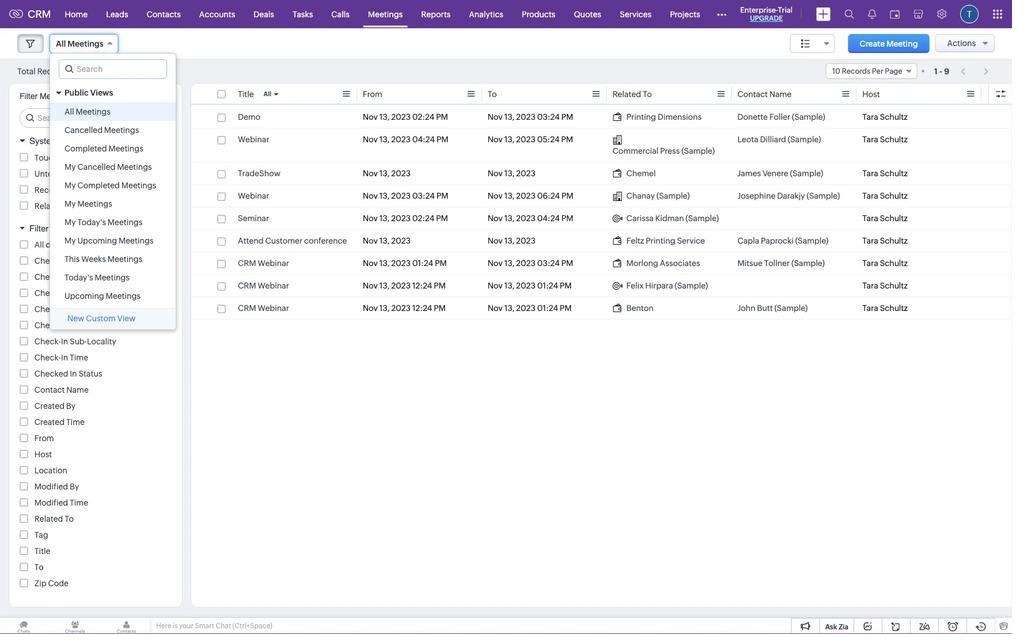 Task type: vqa. For each thing, say whether or not it's contained in the screenshot.


Task type: locate. For each thing, give the bounding box(es) containing it.
nov 13, 2023 02:24 pm for nov 13, 2023 03:24 pm
[[363, 112, 448, 122]]

in left state
[[61, 321, 68, 330]]

9 right -
[[944, 67, 949, 76]]

meetings up my upcoming meetings option
[[108, 218, 142, 227]]

0 vertical spatial cancelled
[[65, 126, 103, 135]]

day
[[46, 240, 59, 249]]

(sample) right dilliard
[[788, 135, 821, 144]]

nov 13, 2023 12:24 pm
[[363, 281, 446, 290], [363, 304, 446, 313]]

0 horizontal spatial contact
[[34, 385, 65, 395]]

4 my from the top
[[65, 218, 76, 227]]

0 vertical spatial nov 13, 2023 03:24 pm
[[488, 112, 573, 122]]

created
[[34, 402, 65, 411], [34, 418, 65, 427]]

webinar link down demo link on the top left of the page
[[238, 134, 269, 145]]

accounts link
[[190, 0, 244, 28]]

2 crm webinar link from the top
[[238, 280, 289, 291]]

today's meetings option
[[50, 268, 176, 287]]

check- up check-in time
[[34, 337, 61, 346]]

meetings inside option
[[119, 236, 153, 245]]

all meetings down by
[[65, 107, 110, 116]]

reports link
[[412, 0, 460, 28]]

products link
[[513, 0, 565, 28]]

webinar for benton
[[258, 304, 289, 313]]

1 check- from the top
[[34, 256, 61, 266]]

9 tara schultz from the top
[[862, 304, 908, 313]]

tara for leota dilliard (sample)
[[862, 135, 878, 144]]

9
[[944, 67, 949, 76], [70, 67, 75, 76]]

(sample) right tollner
[[791, 259, 825, 268]]

filter up all day
[[29, 223, 49, 233]]

associates
[[660, 259, 700, 268]]

3 crm webinar from the top
[[238, 304, 289, 313]]

related to up printing dimensions link
[[613, 90, 652, 99]]

3 my from the top
[[65, 199, 76, 209]]

0 vertical spatial title
[[238, 90, 254, 99]]

customer
[[265, 236, 303, 245]]

0 vertical spatial from
[[363, 90, 382, 99]]

modified down location
[[34, 482, 68, 491]]

1 vertical spatial nov 13, 2023 12:24 pm
[[363, 304, 446, 313]]

3 check- from the top
[[34, 289, 61, 298]]

contact name up created by
[[34, 385, 89, 395]]

10 records per page
[[832, 67, 902, 75]]

1 created from the top
[[34, 402, 65, 411]]

10 Records Per Page field
[[826, 63, 917, 79]]

check- down check-in by
[[34, 289, 61, 298]]

upcoming
[[77, 236, 117, 245], [65, 291, 104, 301]]

james venere (sample)
[[738, 169, 823, 178]]

1 horizontal spatial related to
[[613, 90, 652, 99]]

nov 13, 2023 03:24 pm
[[488, 112, 573, 122], [363, 191, 448, 200], [488, 259, 573, 268]]

1 vertical spatial contact
[[34, 385, 65, 395]]

related up printing dimensions link
[[613, 90, 641, 99]]

0 vertical spatial created
[[34, 402, 65, 411]]

2 schultz from the top
[[880, 135, 908, 144]]

tara for john butt (sample)
[[862, 304, 878, 313]]

host up location
[[34, 450, 52, 459]]

profile element
[[953, 0, 986, 28]]

search text field up public views dropdown button
[[59, 60, 166, 78]]

(sample) for felix hirpara (sample)
[[675, 281, 708, 290]]

new
[[67, 314, 84, 323]]

03:24 for nov 13, 2023 02:24 pm
[[537, 112, 560, 122]]

3 crm webinar link from the top
[[238, 302, 289, 314]]

my cancelled meetings option
[[50, 158, 176, 176]]

time down modified by
[[70, 498, 88, 507]]

1 vertical spatial title
[[34, 547, 50, 556]]

0 vertical spatial 12:24
[[412, 281, 432, 290]]

4 schultz from the top
[[880, 191, 908, 200]]

webinar for morlong associates
[[258, 259, 289, 268]]

6 tara schultz from the top
[[862, 236, 908, 245]]

records for total
[[37, 67, 68, 76]]

9 inside 'total records 9'
[[70, 67, 75, 76]]

in for by
[[61, 272, 68, 282]]

2 12:24 from the top
[[412, 304, 432, 313]]

0 vertical spatial crm webinar link
[[238, 257, 289, 269]]

tara for james venere (sample)
[[862, 169, 878, 178]]

cancelled down completed meetings
[[77, 162, 115, 172]]

time for modified time
[[70, 498, 88, 507]]

here is your smart chat (ctrl+space)
[[156, 622, 272, 630]]

0 horizontal spatial action
[[63, 185, 88, 194]]

public views region
[[50, 103, 176, 305]]

8 schultz from the top
[[880, 281, 908, 290]]

nov 13, 2023 01:24 pm for benton
[[488, 304, 572, 313]]

enterprise-
[[740, 5, 778, 14]]

1 02:24 from the top
[[412, 112, 434, 122]]

morlong
[[626, 259, 658, 268]]

1 vertical spatial filter
[[29, 223, 49, 233]]

0 horizontal spatial related to
[[34, 514, 74, 524]]

0 horizontal spatial 9
[[70, 67, 75, 76]]

1 vertical spatial host
[[34, 450, 52, 459]]

1 vertical spatial cancelled
[[77, 162, 115, 172]]

0 vertical spatial 02:24
[[412, 112, 434, 122]]

nov 13, 2023 02:24 pm
[[363, 112, 448, 122], [363, 214, 448, 223]]

my inside option
[[65, 236, 76, 245]]

1 vertical spatial 01:24
[[537, 281, 558, 290]]

9 up public
[[70, 67, 75, 76]]

in up check-in state
[[61, 305, 68, 314]]

my down related records action
[[65, 218, 76, 227]]

(sample) up the service
[[686, 214, 719, 223]]

1 vertical spatial 12:24
[[412, 304, 432, 313]]

1 vertical spatial 04:24
[[537, 214, 560, 223]]

search element
[[838, 0, 861, 28]]

1 schultz from the top
[[880, 112, 908, 122]]

upcoming up weeks
[[77, 236, 117, 245]]

0 vertical spatial host
[[862, 90, 880, 99]]

crm for morlong associates
[[238, 259, 256, 268]]

0 vertical spatial 04:24
[[412, 135, 435, 144]]

2 02:24 from the top
[[412, 214, 434, 223]]

1 12:24 from the top
[[412, 281, 432, 290]]

2 check- from the top
[[34, 272, 61, 282]]

1 horizontal spatial action
[[97, 201, 122, 211]]

by for filter
[[51, 223, 61, 233]]

time down created by
[[66, 418, 85, 427]]

contacts image
[[103, 618, 150, 634]]

2 nov 13, 2023 12:24 pm from the top
[[363, 304, 446, 313]]

02:24
[[412, 112, 434, 122], [412, 214, 434, 223]]

contact up donette
[[738, 90, 768, 99]]

filters
[[93, 136, 116, 146]]

action
[[63, 185, 88, 194], [97, 201, 122, 211]]

2 vertical spatial crm webinar
[[238, 304, 289, 313]]

2 vertical spatial 03:24
[[537, 259, 560, 268]]

schultz
[[880, 112, 908, 122], [880, 135, 908, 144], [880, 169, 908, 178], [880, 191, 908, 200], [880, 214, 908, 223], [880, 236, 908, 245], [880, 259, 908, 268], [880, 281, 908, 290], [880, 304, 908, 313]]

navigation
[[955, 63, 995, 79]]

1 crm webinar from the top
[[238, 259, 289, 268]]

0 horizontal spatial title
[[34, 547, 50, 556]]

(sample) for donette foller (sample)
[[792, 112, 825, 122]]

time down "sub-"
[[70, 353, 88, 362]]

5 check- from the top
[[34, 321, 61, 330]]

check- down all day
[[34, 256, 61, 266]]

time
[[70, 353, 88, 362], [66, 418, 85, 427], [70, 498, 88, 507]]

schultz for donette foller (sample)
[[880, 112, 908, 122]]

(sample) right butt
[[774, 304, 808, 313]]

meetings inside field
[[68, 39, 103, 48]]

today's up city
[[65, 273, 93, 282]]

created time
[[34, 418, 85, 427]]

0 vertical spatial name
[[769, 90, 792, 99]]

0 horizontal spatial host
[[34, 450, 52, 459]]

in up checked in status
[[61, 353, 68, 362]]

sub-
[[70, 337, 87, 346]]

related down record
[[34, 201, 63, 211]]

chemel link
[[613, 168, 656, 179]]

host down 10 records per page field on the top
[[862, 90, 880, 99]]

0 horizontal spatial from
[[34, 434, 54, 443]]

records right 10
[[842, 67, 871, 75]]

meetings down home link
[[68, 39, 103, 48]]

donette foller (sample)
[[738, 112, 825, 122]]

check- down check-in country
[[34, 321, 61, 330]]

(sample) up darakjy in the top of the page
[[790, 169, 823, 178]]

in down check-in address
[[61, 272, 68, 282]]

check-in time
[[34, 353, 88, 362]]

cancelled up defined
[[65, 126, 103, 135]]

1 horizontal spatial title
[[238, 90, 254, 99]]

nov
[[363, 112, 378, 122], [488, 112, 503, 122], [363, 135, 378, 144], [488, 135, 503, 144], [363, 169, 378, 178], [488, 169, 503, 178], [363, 191, 378, 200], [488, 191, 503, 200], [363, 214, 378, 223], [488, 214, 503, 223], [363, 236, 378, 245], [488, 236, 503, 245], [363, 259, 378, 268], [488, 259, 503, 268], [363, 281, 378, 290], [488, 281, 503, 290], [363, 304, 378, 313], [488, 304, 503, 313]]

0 vertical spatial all meetings
[[56, 39, 103, 48]]

search image
[[844, 9, 854, 19]]

morlong associates
[[626, 259, 700, 268]]

webinar for felix hirpara (sample)
[[258, 281, 289, 290]]

created for created by
[[34, 402, 65, 411]]

1 vertical spatial related to
[[34, 514, 74, 524]]

2 vertical spatial nov 13, 2023 03:24 pm
[[488, 259, 573, 268]]

upgrade
[[750, 14, 783, 22]]

0 vertical spatial nov 13, 2023 12:24 pm
[[363, 281, 446, 290]]

7 tara from the top
[[862, 259, 878, 268]]

created down created by
[[34, 418, 65, 427]]

james venere (sample) link
[[738, 168, 823, 179]]

2 vertical spatial related
[[34, 514, 63, 524]]

7 tara schultz from the top
[[862, 259, 908, 268]]

created up created time
[[34, 402, 65, 411]]

nov 13, 2023 03:24 pm for nov 13, 2023 01:24 pm
[[488, 259, 573, 268]]

action up related records action
[[63, 185, 88, 194]]

1 vertical spatial crm webinar link
[[238, 280, 289, 291]]

check- up check-in city
[[34, 272, 61, 282]]

1 webinar link from the top
[[238, 134, 269, 145]]

records down defined
[[69, 153, 100, 162]]

webinar link for nov 13, 2023 03:24 pm
[[238, 190, 269, 202]]

filter down total
[[20, 92, 38, 101]]

my down fields
[[65, 236, 76, 245]]

1 horizontal spatial host
[[862, 90, 880, 99]]

checked
[[34, 369, 68, 378]]

4 tara from the top
[[862, 191, 878, 200]]

0 vertical spatial filter
[[20, 92, 38, 101]]

7 schultz from the top
[[880, 259, 908, 268]]

meetings down the 'public views'
[[76, 107, 110, 116]]

0 vertical spatial time
[[70, 353, 88, 362]]

analytics
[[469, 10, 503, 19]]

1 vertical spatial name
[[66, 385, 89, 395]]

meetings up "my today's meetings"
[[77, 199, 112, 209]]

in left "sub-"
[[61, 337, 68, 346]]

josephine
[[738, 191, 776, 200]]

2 tara from the top
[[862, 135, 878, 144]]

1 vertical spatial time
[[66, 418, 85, 427]]

in for state
[[61, 321, 68, 330]]

modified for modified time
[[34, 498, 68, 507]]

9 schultz from the top
[[880, 304, 908, 313]]

upcoming up country
[[65, 291, 104, 301]]

kidman
[[655, 214, 684, 223]]

2 vertical spatial 01:24
[[537, 304, 558, 313]]

modified down modified by
[[34, 498, 68, 507]]

nov 13, 2023
[[363, 169, 411, 178], [488, 169, 536, 178], [363, 236, 411, 245], [488, 236, 536, 245]]

5 schultz from the top
[[880, 214, 908, 223]]

meetings up the filters
[[104, 126, 139, 135]]

tara for josephine darakjy (sample)
[[862, 191, 878, 200]]

meetings down "my today's meetings"
[[119, 236, 153, 245]]

system defined filters
[[29, 136, 116, 146]]

in left city
[[61, 289, 68, 298]]

attend
[[238, 236, 264, 245]]

7 check- from the top
[[34, 353, 61, 362]]

commercial press (sample) link
[[613, 134, 726, 157]]

from
[[363, 90, 382, 99], [34, 434, 54, 443]]

None field
[[790, 34, 835, 53]]

by inside 'filter by fields' dropdown button
[[51, 223, 61, 233]]

in up check-in by
[[61, 256, 68, 266]]

my for my today's meetings
[[65, 218, 76, 227]]

deals
[[254, 10, 274, 19]]

commercial press (sample)
[[613, 146, 715, 156]]

1 modified from the top
[[34, 482, 68, 491]]

check-in state
[[34, 321, 89, 330]]

record
[[34, 185, 62, 194]]

my
[[65, 162, 76, 172], [65, 181, 76, 190], [65, 199, 76, 209], [65, 218, 76, 227], [65, 236, 76, 245]]

in for sub-
[[61, 337, 68, 346]]

per
[[872, 67, 883, 75]]

today's down my meetings
[[77, 218, 106, 227]]

2 tara schultz from the top
[[862, 135, 908, 144]]

0 horizontal spatial nov 13, 2023 04:24 pm
[[363, 135, 448, 144]]

2 vertical spatial time
[[70, 498, 88, 507]]

2 vertical spatial nov 13, 2023 01:24 pm
[[488, 304, 572, 313]]

contact name up donette
[[738, 90, 792, 99]]

0 vertical spatial search text field
[[59, 60, 166, 78]]

1 vertical spatial 02:24
[[412, 214, 434, 223]]

by up modified time
[[70, 482, 79, 491]]

1 vertical spatial modified
[[34, 498, 68, 507]]

(sample) right press
[[682, 146, 715, 156]]

2 modified from the top
[[34, 498, 68, 507]]

tollner
[[764, 259, 790, 268]]

all meetings down home link
[[56, 39, 103, 48]]

printing up morlong associates
[[646, 236, 675, 245]]

my meetings option
[[50, 195, 176, 213]]

0 vertical spatial nov 13, 2023 04:24 pm
[[363, 135, 448, 144]]

felix
[[626, 281, 644, 290]]

crm webinar
[[238, 259, 289, 268], [238, 281, 289, 290], [238, 304, 289, 313]]

9 for 1 - 9
[[944, 67, 949, 76]]

records up filter meetings by
[[37, 67, 68, 76]]

schultz for josephine darakjy (sample)
[[880, 191, 908, 200]]

untouched
[[34, 169, 77, 178]]

0 horizontal spatial 04:24
[[412, 135, 435, 144]]

benton link
[[613, 302, 654, 314]]

modified by
[[34, 482, 79, 491]]

action up "my today's meetings"
[[97, 201, 122, 211]]

1 crm webinar link from the top
[[238, 257, 289, 269]]

printing up commercial
[[626, 112, 656, 122]]

2 nov 13, 2023 02:24 pm from the top
[[363, 214, 448, 223]]

in for address
[[61, 256, 68, 266]]

12:24 for benton
[[412, 304, 432, 313]]

webinar link for nov 13, 2023 04:24 pm
[[238, 134, 269, 145]]

0 vertical spatial 03:24
[[537, 112, 560, 122]]

2 crm webinar from the top
[[238, 281, 289, 290]]

quotes link
[[565, 0, 611, 28]]

profile image
[[960, 5, 979, 23]]

tasks link
[[283, 0, 322, 28]]

records up fields
[[65, 201, 96, 211]]

title up demo link on the top left of the page
[[238, 90, 254, 99]]

2 created from the top
[[34, 418, 65, 427]]

commercial
[[613, 146, 658, 156]]

meetings left by
[[40, 92, 72, 101]]

all meetings inside field
[[56, 39, 103, 48]]

related up the tag
[[34, 514, 63, 524]]

1 horizontal spatial 9
[[944, 67, 949, 76]]

0 vertical spatial crm webinar
[[238, 259, 289, 268]]

today's
[[77, 218, 106, 227], [65, 273, 93, 282]]

1 vertical spatial action
[[97, 201, 122, 211]]

meetings up today's meetings option
[[108, 255, 142, 264]]

1 vertical spatial printing
[[646, 236, 675, 245]]

(sample) right foller
[[792, 112, 825, 122]]

meetings down today's meetings option
[[106, 291, 141, 301]]

1 horizontal spatial contact
[[738, 90, 768, 99]]

deals link
[[244, 0, 283, 28]]

1 horizontal spatial contact name
[[738, 90, 792, 99]]

filter for filter meetings by
[[20, 92, 38, 101]]

location
[[34, 466, 67, 475]]

meetings right calls link
[[368, 10, 403, 19]]

3 tara from the top
[[862, 169, 878, 178]]

1 vertical spatial contact name
[[34, 385, 89, 395]]

contact down checked
[[34, 385, 65, 395]]

13,
[[379, 112, 390, 122], [504, 112, 515, 122], [379, 135, 390, 144], [504, 135, 515, 144], [379, 169, 390, 178], [504, 169, 515, 178], [379, 191, 390, 200], [504, 191, 515, 200], [379, 214, 390, 223], [504, 214, 515, 223], [379, 236, 390, 245], [504, 236, 515, 245], [379, 259, 390, 268], [504, 259, 515, 268], [379, 281, 390, 290], [504, 281, 515, 290], [379, 304, 390, 313], [504, 304, 515, 313]]

my down untouched records
[[65, 181, 76, 190]]

check- down check-in city
[[34, 305, 61, 314]]

1 vertical spatial crm webinar
[[238, 281, 289, 290]]

nov 13, 2023 03:24 pm for nov 13, 2023 02:24 pm
[[488, 112, 573, 122]]

webinar link up the seminar link
[[238, 190, 269, 202]]

1 vertical spatial nov 13, 2023 02:24 pm
[[363, 214, 448, 223]]

Search text field
[[59, 60, 166, 78], [20, 109, 173, 127]]

create menu image
[[816, 7, 831, 21]]

record action
[[34, 185, 88, 194]]

2023
[[391, 112, 411, 122], [516, 112, 536, 122], [391, 135, 411, 144], [516, 135, 536, 144], [391, 169, 411, 178], [516, 169, 536, 178], [391, 191, 411, 200], [516, 191, 536, 200], [391, 214, 411, 223], [516, 214, 536, 223], [391, 236, 411, 245], [516, 236, 536, 245], [391, 259, 411, 268], [516, 259, 536, 268], [391, 281, 411, 290], [516, 281, 536, 290], [391, 304, 411, 313], [516, 304, 536, 313]]

search text field up system defined filters dropdown button
[[20, 109, 173, 127]]

in left status
[[70, 369, 77, 378]]

name down checked in status
[[66, 385, 89, 395]]

2 vertical spatial crm webinar link
[[238, 302, 289, 314]]

0 vertical spatial printing
[[626, 112, 656, 122]]

schultz for john butt (sample)
[[880, 304, 908, 313]]

check- for check-in state
[[34, 321, 61, 330]]

related to
[[613, 90, 652, 99], [34, 514, 74, 524]]

1 nov 13, 2023 12:24 pm from the top
[[363, 281, 446, 290]]

0 vertical spatial webinar link
[[238, 134, 269, 145]]

2 webinar link from the top
[[238, 190, 269, 202]]

cancelled
[[65, 126, 103, 135], [77, 162, 115, 172]]

(sample) for commercial press (sample)
[[682, 146, 715, 156]]

name
[[769, 90, 792, 99], [66, 385, 89, 395]]

meetings link
[[359, 0, 412, 28]]

view
[[117, 314, 136, 323]]

0 vertical spatial nov 13, 2023 01:24 pm
[[363, 259, 447, 268]]

1 vertical spatial all meetings
[[65, 107, 110, 116]]

6 schultz from the top
[[880, 236, 908, 245]]

(sample) down the associates
[[675, 281, 708, 290]]

create menu element
[[809, 0, 838, 28]]

donette
[[738, 112, 768, 122]]

1 horizontal spatial from
[[363, 90, 382, 99]]

by up day
[[51, 223, 61, 233]]

0 vertical spatial nov 13, 2023 02:24 pm
[[363, 112, 448, 122]]

(sample) right paprocki
[[795, 236, 829, 245]]

services
[[620, 10, 652, 19]]

5 my from the top
[[65, 236, 76, 245]]

service
[[677, 236, 705, 245]]

name up foller
[[769, 90, 792, 99]]

check- up checked
[[34, 353, 61, 362]]

title down the tag
[[34, 547, 50, 556]]

weeks
[[81, 255, 106, 264]]

nov 13, 2023 02:24 pm for nov 13, 2023 04:24 pm
[[363, 214, 448, 223]]

6 tara from the top
[[862, 236, 878, 245]]

related to down modified time
[[34, 514, 74, 524]]

3 tara schultz from the top
[[862, 169, 908, 178]]

leota dilliard (sample)
[[738, 135, 821, 144]]

new custom view
[[67, 314, 136, 323]]

-
[[939, 67, 942, 76]]

by up created time
[[66, 402, 76, 411]]

1 vertical spatial webinar link
[[238, 190, 269, 202]]

1 tara from the top
[[862, 112, 878, 122]]

related records action
[[34, 201, 122, 211]]

1 vertical spatial created
[[34, 418, 65, 427]]

check- for check-in country
[[34, 305, 61, 314]]

3 schultz from the top
[[880, 169, 908, 178]]

size image
[[801, 39, 810, 49]]

1 nov 13, 2023 02:24 pm from the top
[[363, 112, 448, 122]]

2 my from the top
[[65, 181, 76, 190]]

1 horizontal spatial nov 13, 2023 04:24 pm
[[488, 214, 573, 223]]

crm for felix hirpara (sample)
[[238, 281, 256, 290]]

filter inside 'filter by fields' dropdown button
[[29, 223, 49, 233]]

row group
[[191, 106, 1012, 320]]

contacts link
[[137, 0, 190, 28]]

row group containing demo
[[191, 106, 1012, 320]]

check- for check-in time
[[34, 353, 61, 362]]

printing dimensions
[[626, 112, 702, 122]]

0 vertical spatial completed
[[65, 144, 107, 153]]

4 tara schultz from the top
[[862, 191, 908, 200]]

(sample) right darakjy in the top of the page
[[807, 191, 840, 200]]

9 tara from the top
[[862, 304, 878, 313]]

1 vertical spatial today's
[[65, 273, 93, 282]]

1 vertical spatial nov 13, 2023 01:24 pm
[[488, 281, 572, 290]]

leota dilliard (sample) link
[[738, 134, 821, 145]]

0 vertical spatial upcoming
[[77, 236, 117, 245]]

1 my from the top
[[65, 162, 76, 172]]

my down record action at the left top
[[65, 199, 76, 209]]

6 check- from the top
[[34, 337, 61, 346]]

records inside field
[[842, 67, 871, 75]]

capla paprocki (sample) link
[[738, 235, 829, 247]]

1 tara schultz from the top
[[862, 112, 908, 122]]

create meeting button
[[848, 34, 929, 53]]

tara schultz for donette foller (sample)
[[862, 112, 908, 122]]

home link
[[56, 0, 97, 28]]

records up my completed meetings
[[78, 169, 109, 178]]

4 check- from the top
[[34, 305, 61, 314]]

my for my completed meetings
[[65, 181, 76, 190]]

completed meetings option
[[50, 139, 176, 158]]

(sample) for mitsue tollner (sample)
[[791, 259, 825, 268]]

schultz for leota dilliard (sample)
[[880, 135, 908, 144]]

my down touched records
[[65, 162, 76, 172]]

0 vertical spatial modified
[[34, 482, 68, 491]]



Task type: describe. For each thing, give the bounding box(es) containing it.
0 vertical spatial 01:24
[[412, 259, 433, 268]]

by
[[75, 92, 83, 101]]

smart
[[195, 622, 214, 630]]

press
[[660, 146, 680, 156]]

seminar
[[238, 214, 269, 223]]

crm webinar for felix
[[238, 281, 289, 290]]

schultz for mitsue tollner (sample)
[[880, 259, 908, 268]]

accounts
[[199, 10, 235, 19]]

9 for total records 9
[[70, 67, 75, 76]]

1 horizontal spatial name
[[769, 90, 792, 99]]

(ctrl+space)
[[232, 622, 272, 630]]

tara schultz for john butt (sample)
[[862, 304, 908, 313]]

by for created
[[66, 402, 76, 411]]

tara for mitsue tollner (sample)
[[862, 259, 878, 268]]

foller
[[769, 112, 790, 122]]

(sample) for josephine darakjy (sample)
[[807, 191, 840, 200]]

views
[[90, 88, 113, 97]]

today's inside option
[[65, 273, 93, 282]]

1 horizontal spatial 04:24
[[537, 214, 560, 223]]

nov 13, 2023 01:24 pm for felix hirpara (sample)
[[488, 281, 572, 290]]

carissa kidman (sample) link
[[613, 213, 719, 224]]

create
[[860, 39, 885, 48]]

1 vertical spatial nov 13, 2023 03:24 pm
[[363, 191, 448, 200]]

(sample) up carissa kidman (sample)
[[657, 191, 690, 200]]

crm for benton
[[238, 304, 256, 313]]

06:24
[[537, 191, 560, 200]]

here
[[156, 622, 171, 630]]

total records 9
[[17, 67, 75, 76]]

completed inside option
[[65, 144, 107, 153]]

records for 10
[[842, 67, 871, 75]]

8 tara schultz from the top
[[862, 281, 908, 290]]

records for untouched
[[78, 169, 109, 178]]

modified for modified by
[[34, 482, 68, 491]]

time for created time
[[66, 418, 85, 427]]

feltz printing service
[[626, 236, 705, 245]]

by for modified
[[70, 482, 79, 491]]

tara for donette foller (sample)
[[862, 112, 878, 122]]

attend customer conference link
[[238, 235, 347, 247]]

city
[[70, 289, 85, 298]]

john
[[738, 304, 756, 313]]

meeting
[[887, 39, 918, 48]]

trial
[[778, 5, 793, 14]]

5 tara from the top
[[862, 214, 878, 223]]

all inside field
[[56, 39, 66, 48]]

touched records
[[34, 153, 100, 162]]

code
[[48, 579, 68, 588]]

0 horizontal spatial name
[[66, 385, 89, 395]]

leads link
[[97, 0, 137, 28]]

0 vertical spatial related
[[613, 90, 641, 99]]

nov 13, 2023 06:24 pm
[[488, 191, 573, 200]]

schultz for james venere (sample)
[[880, 169, 908, 178]]

Other Modules field
[[710, 5, 734, 23]]

(sample) for carissa kidman (sample)
[[686, 214, 719, 223]]

(sample) for capla paprocki (sample)
[[795, 236, 829, 245]]

your
[[179, 622, 194, 630]]

chemel
[[626, 169, 656, 178]]

dimensions
[[658, 112, 702, 122]]

in for status
[[70, 369, 77, 378]]

10
[[832, 67, 840, 75]]

my today's meetings
[[65, 218, 142, 227]]

check- for check-in address
[[34, 256, 61, 266]]

filter for filter by fields
[[29, 223, 49, 233]]

contacts
[[147, 10, 181, 19]]

1 vertical spatial upcoming
[[65, 291, 104, 301]]

capla
[[738, 236, 759, 245]]

nov 13, 2023 12:24 pm for felix hirpara (sample)
[[363, 281, 446, 290]]

cancelled inside my cancelled meetings option
[[77, 162, 115, 172]]

0 vertical spatial today's
[[77, 218, 106, 227]]

paprocki
[[761, 236, 794, 245]]

defined
[[61, 136, 90, 146]]

tag
[[34, 531, 48, 540]]

mitsue tollner (sample) link
[[738, 257, 825, 269]]

ask zia
[[825, 623, 849, 631]]

demo link
[[238, 111, 260, 123]]

03:24 for nov 13, 2023 01:24 pm
[[537, 259, 560, 268]]

my for my cancelled meetings
[[65, 162, 76, 172]]

conference
[[304, 236, 347, 245]]

0 vertical spatial action
[[63, 185, 88, 194]]

meetings up my meetings option
[[121, 181, 156, 190]]

1 vertical spatial completed
[[77, 181, 120, 190]]

nov 13, 2023 12:24 pm for benton
[[363, 304, 446, 313]]

attend customer conference
[[238, 236, 347, 245]]

tara schultz for capla paprocki (sample)
[[862, 236, 908, 245]]

meetings up my cancelled meetings option
[[109, 144, 143, 153]]

All Meetings field
[[50, 34, 118, 54]]

meetings down the this weeks meetings
[[95, 273, 130, 282]]

new custom view link
[[50, 309, 176, 329]]

ask
[[825, 623, 837, 631]]

in for city
[[61, 289, 68, 298]]

public views button
[[50, 83, 176, 103]]

calls link
[[322, 0, 359, 28]]

meetings down completed meetings option
[[117, 162, 152, 172]]

created for created time
[[34, 418, 65, 427]]

channels image
[[51, 618, 99, 634]]

tara schultz for josephine darakjy (sample)
[[862, 191, 908, 200]]

checked in status
[[34, 369, 102, 378]]

my upcoming meetings option
[[50, 232, 176, 250]]

crm webinar link for felix
[[238, 280, 289, 291]]

zip
[[34, 579, 46, 588]]

my upcoming meetings
[[65, 236, 153, 245]]

schultz for capla paprocki (sample)
[[880, 236, 908, 245]]

1 vertical spatial related
[[34, 201, 63, 211]]

in for country
[[61, 305, 68, 314]]

chats image
[[0, 618, 47, 634]]

0 horizontal spatial contact name
[[34, 385, 89, 395]]

country
[[70, 305, 100, 314]]

my for my upcoming meetings
[[65, 236, 76, 245]]

status
[[79, 369, 102, 378]]

check- for check-in city
[[34, 289, 61, 298]]

actions
[[947, 39, 976, 48]]

felix hirpara (sample) link
[[613, 280, 708, 291]]

01:24 for benton
[[537, 304, 558, 313]]

home
[[65, 10, 88, 19]]

12:24 for felix hirpara (sample)
[[412, 281, 432, 290]]

5 tara schultz from the top
[[862, 214, 908, 223]]

1 vertical spatial 03:24
[[412, 191, 435, 200]]

crm webinar for morlong
[[238, 259, 289, 268]]

by up city
[[70, 272, 79, 282]]

upcoming meetings
[[65, 291, 141, 301]]

butt
[[757, 304, 773, 313]]

records for related
[[65, 201, 96, 211]]

02:24 for nov 13, 2023 04:24 pm
[[412, 214, 434, 223]]

tara schultz for mitsue tollner (sample)
[[862, 259, 908, 268]]

02:24 for nov 13, 2023 03:24 pm
[[412, 112, 434, 122]]

feltz
[[626, 236, 644, 245]]

check-in sub-locality
[[34, 337, 116, 346]]

carissa kidman (sample)
[[626, 214, 719, 223]]

crm webinar link for morlong
[[238, 257, 289, 269]]

mitsue tollner (sample)
[[738, 259, 825, 268]]

printing dimensions link
[[613, 111, 702, 123]]

today's meetings
[[65, 273, 130, 282]]

1 vertical spatial from
[[34, 434, 54, 443]]

signals element
[[861, 0, 883, 28]]

1 vertical spatial search text field
[[20, 109, 173, 127]]

(sample) for john butt (sample)
[[774, 304, 808, 313]]

tara schultz for james venere (sample)
[[862, 169, 908, 178]]

signals image
[[868, 9, 876, 19]]

(sample) for leota dilliard (sample)
[[788, 135, 821, 144]]

benton
[[626, 304, 654, 313]]

8 tara from the top
[[862, 281, 878, 290]]

zia
[[839, 623, 849, 631]]

check- for check-in by
[[34, 272, 61, 282]]

check- for check-in sub-locality
[[34, 337, 61, 346]]

0 vertical spatial related to
[[613, 90, 652, 99]]

public
[[65, 88, 89, 97]]

all inside the public views region
[[65, 107, 74, 116]]

check-in by
[[34, 272, 79, 282]]

chanay (sample) link
[[613, 190, 690, 202]]

01:24 for felix hirpara (sample)
[[537, 281, 558, 290]]

in for time
[[61, 353, 68, 362]]

my meetings
[[65, 199, 112, 209]]

calendar image
[[890, 10, 900, 19]]

enterprise-trial upgrade
[[740, 5, 793, 22]]

analytics link
[[460, 0, 513, 28]]

(sample) for james venere (sample)
[[790, 169, 823, 178]]

is
[[173, 622, 178, 630]]

1
[[934, 67, 938, 76]]

tasks
[[293, 10, 313, 19]]

capla paprocki (sample)
[[738, 236, 829, 245]]

1 vertical spatial nov 13, 2023 04:24 pm
[[488, 214, 573, 223]]

check-in address
[[34, 256, 100, 266]]

my for my meetings
[[65, 199, 76, 209]]

address
[[70, 256, 100, 266]]

tara for capla paprocki (sample)
[[862, 236, 878, 245]]

0 vertical spatial contact
[[738, 90, 768, 99]]

touched
[[34, 153, 68, 162]]

darakjy
[[777, 191, 805, 200]]

system defined filters button
[[9, 131, 182, 151]]

tara schultz for leota dilliard (sample)
[[862, 135, 908, 144]]

all meetings inside the public views region
[[65, 107, 110, 116]]

records for touched
[[69, 153, 100, 162]]

mitsue
[[738, 259, 763, 268]]

0 vertical spatial contact name
[[738, 90, 792, 99]]

upcoming inside my upcoming meetings option
[[77, 236, 117, 245]]

this weeks meetings
[[65, 255, 142, 264]]



